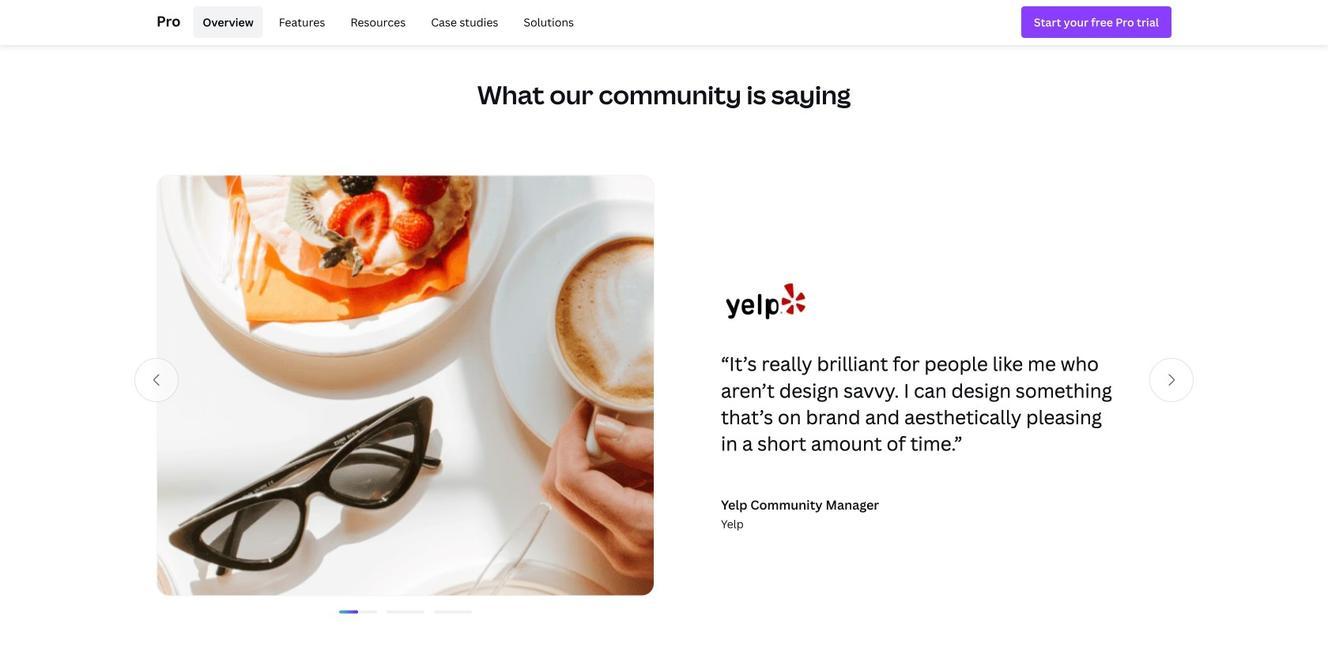 Task type: locate. For each thing, give the bounding box(es) containing it.
menu bar
[[187, 6, 584, 38]]



Task type: vqa. For each thing, say whether or not it's contained in the screenshot.
the with in 'Get ideas flowing with Whiteboards'
no



Task type: describe. For each thing, give the bounding box(es) containing it.
yelp image
[[721, 284, 811, 323]]



